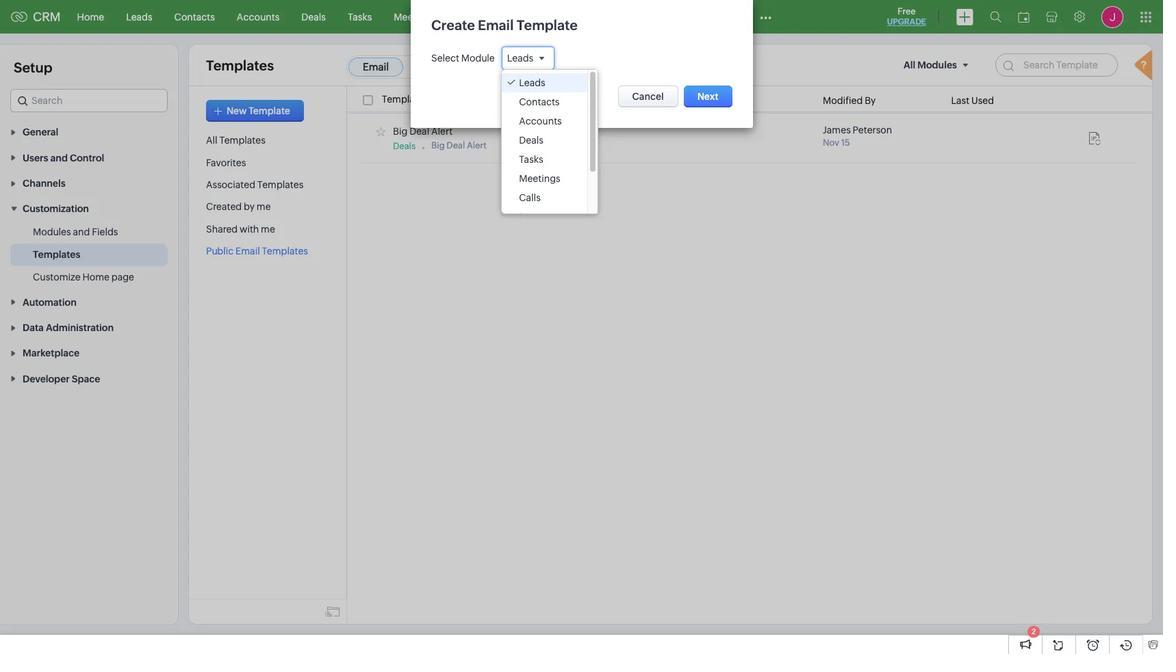 Task type: vqa. For each thing, say whether or not it's contained in the screenshot.
Search text field
no



Task type: locate. For each thing, give the bounding box(es) containing it.
reports inside tree
[[519, 212, 554, 223]]

Leads field
[[502, 47, 555, 70]]

all
[[206, 135, 217, 146]]

0 vertical spatial template
[[517, 17, 578, 33]]

1 vertical spatial alert
[[467, 140, 487, 150]]

peterson
[[853, 125, 893, 136]]

0 horizontal spatial deals
[[302, 11, 326, 22]]

0 vertical spatial calls
[[457, 11, 479, 22]]

calls
[[457, 11, 479, 22], [519, 193, 541, 204]]

1 vertical spatial me
[[261, 224, 275, 235]]

create email
[[431, 17, 514, 33]]

1 vertical spatial calls
[[519, 193, 541, 204]]

tasks
[[348, 11, 372, 22], [519, 154, 544, 165]]

1 vertical spatial reports
[[519, 212, 554, 223]]

template right new
[[249, 105, 290, 116]]

me
[[257, 202, 271, 213], [261, 224, 275, 235]]

shared with me
[[206, 224, 275, 235]]

0 horizontal spatial deal
[[410, 126, 430, 137]]

0 vertical spatial alert
[[431, 126, 453, 137]]

by
[[865, 95, 876, 106]]

big deal alert down "big deal alert" link
[[431, 140, 487, 150]]

by
[[244, 202, 255, 213]]

1 horizontal spatial big
[[431, 140, 445, 150]]

contacts
[[174, 11, 215, 22], [519, 97, 560, 108]]

accounts left deals link
[[237, 11, 280, 22]]

name
[[426, 94, 452, 105]]

1 vertical spatial email
[[236, 246, 260, 257]]

contacts down leads field
[[519, 97, 560, 108]]

1 vertical spatial accounts
[[519, 116, 562, 127]]

2
[[1032, 628, 1036, 636]]

Search Template text field
[[996, 53, 1118, 77]]

home right crm
[[77, 11, 104, 22]]

shared with me link
[[206, 224, 275, 235]]

template left 'name'
[[382, 94, 424, 105]]

0 vertical spatial leads
[[126, 11, 152, 22]]

select module
[[431, 53, 495, 64]]

deal down "template name" at left top
[[410, 126, 430, 137]]

setup
[[14, 60, 52, 75]]

0 vertical spatial deal
[[410, 126, 430, 137]]

template
[[517, 17, 578, 33], [382, 94, 424, 105], [249, 105, 290, 116]]

last
[[952, 95, 970, 106]]

home
[[77, 11, 104, 22], [82, 272, 110, 283]]

templates
[[206, 57, 274, 73], [219, 135, 266, 146], [257, 179, 304, 190], [262, 246, 308, 257], [33, 250, 80, 261]]

tree
[[502, 70, 598, 227]]

leads for leads field
[[507, 53, 533, 64]]

email link
[[349, 58, 403, 77]]

accounts
[[237, 11, 280, 22], [519, 116, 562, 127]]

deal
[[410, 126, 430, 137], [447, 140, 465, 150]]

contacts right leads link
[[174, 11, 215, 22]]

nov
[[823, 138, 840, 148]]

created by me
[[206, 202, 271, 213]]

home left page
[[82, 272, 110, 283]]

associated templates link
[[206, 179, 304, 190]]

template for create email template
[[517, 17, 578, 33]]

associated templates
[[206, 179, 304, 190]]

1 vertical spatial deal
[[447, 140, 465, 150]]

accounts inside tree
[[519, 116, 562, 127]]

new
[[227, 105, 247, 116]]

templates up new
[[206, 57, 274, 73]]

1 vertical spatial contacts
[[519, 97, 560, 108]]

me right by
[[257, 202, 271, 213]]

templates up created by me link
[[257, 179, 304, 190]]

templates down shared with me
[[262, 246, 308, 257]]

leads inside field
[[507, 53, 533, 64]]

accounts down leads field
[[519, 116, 562, 127]]

1 vertical spatial meetings
[[519, 173, 561, 184]]

2 vertical spatial template
[[249, 105, 290, 116]]

modules and fields link
[[33, 226, 118, 239]]

0 horizontal spatial template
[[249, 105, 290, 116]]

1 vertical spatial template
[[382, 94, 424, 105]]

1 vertical spatial tasks
[[519, 154, 544, 165]]

0 horizontal spatial alert
[[431, 126, 453, 137]]

shared
[[206, 224, 238, 235]]

template for new template
[[249, 105, 290, 116]]

leads link
[[115, 0, 163, 33]]

meetings link
[[383, 0, 446, 33]]

1 horizontal spatial calls
[[519, 193, 541, 204]]

campaigns
[[558, 11, 609, 22]]

template inside button
[[249, 105, 290, 116]]

me right with
[[261, 224, 275, 235]]

0 vertical spatial big
[[393, 126, 408, 137]]

big down "big deal alert" link
[[431, 140, 445, 150]]

1 horizontal spatial contacts
[[519, 97, 560, 108]]

new template
[[227, 105, 290, 116]]

2 horizontal spatial deals
[[519, 135, 544, 146]]

leads right home link at left top
[[126, 11, 152, 22]]

big deal alert
[[393, 126, 453, 137], [431, 140, 487, 150]]

0 horizontal spatial big
[[393, 126, 408, 137]]

associated
[[206, 179, 255, 190]]

0 vertical spatial me
[[257, 202, 271, 213]]

0 vertical spatial meetings
[[394, 11, 435, 22]]

0 horizontal spatial contacts
[[174, 11, 215, 22]]

home inside customization region
[[82, 272, 110, 283]]

2 horizontal spatial template
[[517, 17, 578, 33]]

0 vertical spatial contacts
[[174, 11, 215, 22]]

0 horizontal spatial accounts
[[237, 11, 280, 22]]

public
[[206, 246, 234, 257]]

with
[[240, 224, 259, 235]]

profile element
[[1094, 0, 1132, 33]]

1 horizontal spatial accounts
[[519, 116, 562, 127]]

1 horizontal spatial template
[[382, 94, 424, 105]]

email
[[363, 61, 389, 73], [236, 246, 260, 257]]

tasks link
[[337, 0, 383, 33]]

1 vertical spatial big deal alert
[[431, 140, 487, 150]]

templates inside customization region
[[33, 250, 80, 261]]

email up "template name" at left top
[[363, 61, 389, 73]]

1 vertical spatial home
[[82, 272, 110, 283]]

email down with
[[236, 246, 260, 257]]

0 vertical spatial accounts
[[237, 11, 280, 22]]

customize home page link
[[33, 271, 134, 284]]

big
[[393, 126, 408, 137], [431, 140, 445, 150]]

and
[[73, 227, 90, 238]]

favorites link
[[206, 157, 246, 168]]

1 horizontal spatial email
[[363, 61, 389, 73]]

reports
[[501, 11, 536, 22], [519, 212, 554, 223]]

free
[[898, 6, 916, 16]]

big deal alert down "template name" at left top
[[393, 126, 453, 137]]

modified by
[[823, 95, 876, 106]]

1 vertical spatial leads
[[507, 53, 533, 64]]

template up leads field
[[517, 17, 578, 33]]

2 vertical spatial leads
[[519, 78, 546, 88]]

big down "template name" at left top
[[393, 126, 408, 137]]

leads
[[126, 11, 152, 22], [507, 53, 533, 64], [519, 78, 546, 88]]

deal down "big deal alert" link
[[447, 140, 465, 150]]

1 horizontal spatial deal
[[447, 140, 465, 150]]

customization
[[23, 204, 89, 215]]

deals
[[302, 11, 326, 22], [519, 135, 544, 146], [393, 141, 416, 151]]

None button
[[618, 86, 679, 108], [684, 86, 732, 108], [618, 86, 679, 108], [684, 86, 732, 108]]

free upgrade
[[887, 6, 927, 27]]

leads down create email template
[[507, 53, 533, 64]]

meetings
[[394, 11, 435, 22], [519, 173, 561, 184]]

reports link
[[490, 0, 547, 33]]

templates up customize
[[33, 250, 80, 261]]

1 horizontal spatial meetings
[[519, 173, 561, 184]]

templates link
[[33, 248, 80, 262]]

0 vertical spatial tasks
[[348, 11, 372, 22]]

1 vertical spatial big
[[431, 140, 445, 150]]

alert
[[431, 126, 453, 137], [467, 140, 487, 150]]

0 vertical spatial big deal alert
[[393, 126, 453, 137]]

crm
[[33, 10, 61, 24]]

leads down leads field
[[519, 78, 546, 88]]



Task type: describe. For each thing, give the bounding box(es) containing it.
accounts link
[[226, 0, 291, 33]]

all templates
[[206, 135, 266, 146]]

modules and fields
[[33, 227, 118, 238]]

calls link
[[446, 0, 490, 33]]

customization region
[[0, 221, 178, 289]]

last used
[[952, 95, 995, 106]]

0 horizontal spatial meetings
[[394, 11, 435, 22]]

james
[[823, 125, 851, 136]]

deals link
[[291, 0, 337, 33]]

leads for leads link
[[126, 11, 152, 22]]

public email templates link
[[206, 246, 308, 257]]

0 horizontal spatial tasks
[[348, 11, 372, 22]]

tree containing leads
[[502, 70, 598, 227]]

created by me link
[[206, 202, 271, 213]]

module
[[461, 53, 495, 64]]

0 horizontal spatial calls
[[457, 11, 479, 22]]

all templates link
[[206, 135, 266, 146]]

customize
[[33, 272, 81, 283]]

0 horizontal spatial email
[[236, 246, 260, 257]]

fields
[[92, 227, 118, 238]]

customize home page
[[33, 272, 134, 283]]

public email templates
[[206, 246, 308, 257]]

used
[[972, 95, 995, 106]]

home link
[[66, 0, 115, 33]]

me for shared with me
[[261, 224, 275, 235]]

upgrade
[[887, 17, 927, 27]]

profile image
[[1102, 6, 1124, 28]]

james peterson link
[[823, 125, 893, 136]]

crm link
[[11, 10, 61, 24]]

customization button
[[0, 196, 178, 221]]

1 horizontal spatial tasks
[[519, 154, 544, 165]]

modules
[[33, 227, 71, 238]]

big deal alert link
[[393, 126, 453, 137]]

create email template
[[431, 17, 578, 33]]

1 horizontal spatial alert
[[467, 140, 487, 150]]

page
[[112, 272, 134, 283]]

new template button
[[206, 100, 304, 122]]

james peterson nov 15
[[823, 125, 893, 148]]

15
[[842, 138, 850, 148]]

campaigns link
[[547, 0, 620, 33]]

0 vertical spatial reports
[[501, 11, 536, 22]]

template name
[[382, 94, 452, 105]]

templates up favorites link
[[219, 135, 266, 146]]

modified
[[823, 95, 863, 106]]

1 horizontal spatial deals
[[393, 141, 416, 151]]

select
[[431, 53, 459, 64]]

me for created by me
[[257, 202, 271, 213]]

created
[[206, 202, 242, 213]]

contacts link
[[163, 0, 226, 33]]

favorites
[[206, 157, 246, 168]]

0 vertical spatial email
[[363, 61, 389, 73]]

0 vertical spatial home
[[77, 11, 104, 22]]



